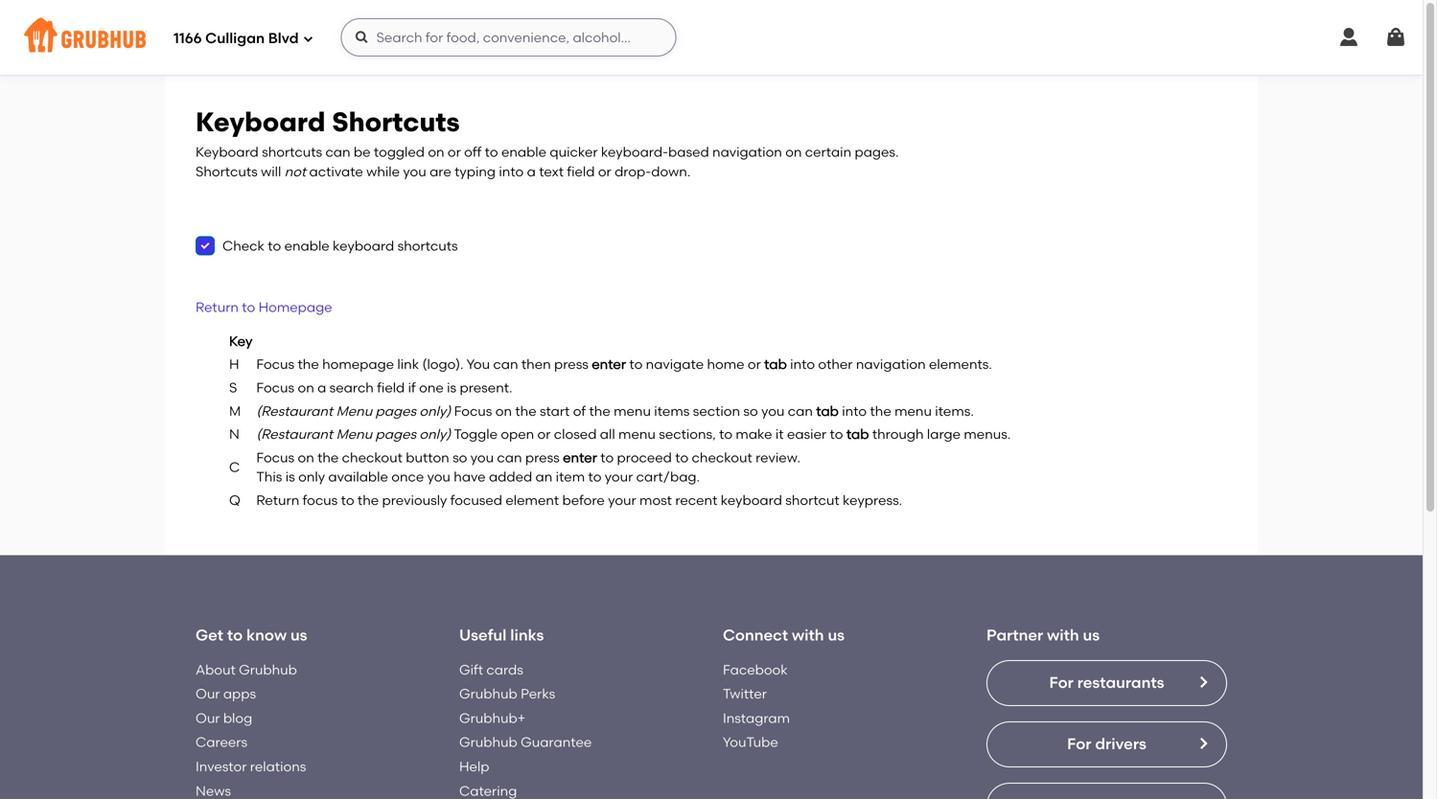 Task type: locate. For each thing, give the bounding box(es) containing it.
s
[[229, 380, 237, 396]]

with for partner
[[1047, 626, 1079, 645]]

grubhub down "grubhub+" at the left bottom
[[459, 735, 517, 751]]

return for return to homepage
[[196, 299, 239, 316]]

with right 'partner'
[[1047, 626, 1079, 645]]

to
[[485, 144, 498, 160], [268, 238, 281, 254], [242, 299, 255, 316], [629, 356, 643, 373], [719, 426, 733, 443], [830, 426, 843, 443], [600, 450, 614, 466], [675, 450, 689, 466], [588, 469, 602, 485], [341, 492, 354, 509], [227, 626, 243, 645]]

our up careers
[[196, 710, 220, 727]]

0 horizontal spatial is
[[285, 469, 295, 485]]

navigation
[[712, 144, 782, 160], [856, 356, 926, 373]]

1 horizontal spatial a
[[527, 163, 536, 180]]

us up for restaurants in the bottom right of the page
[[1083, 626, 1100, 645]]

only) down one
[[419, 403, 451, 419]]

you inside the keyboard shortcuts keyboard shortcuts can be toggled on or off to enable quicker keyboard-based navigation on certain pages. shortcuts will not activate while you are typing into a text field or drop-down.
[[403, 163, 426, 180]]

0 vertical spatial menu
[[336, 403, 372, 419]]

1 vertical spatial a
[[317, 380, 326, 396]]

pages down focus on a search field if one is present.
[[375, 403, 416, 419]]

on left search
[[298, 380, 314, 396]]

return down "this"
[[256, 492, 299, 509]]

1 horizontal spatial with
[[1047, 626, 1079, 645]]

can right you at the left top of the page
[[493, 356, 518, 373]]

0 vertical spatial enable
[[501, 144, 547, 160]]

based
[[668, 144, 709, 160]]

be
[[354, 144, 371, 160]]

1 vertical spatial menu
[[336, 426, 372, 443]]

right image
[[1196, 675, 1211, 690], [1196, 736, 1211, 752]]

navigation right based
[[712, 144, 782, 160]]

to right off at the left
[[485, 144, 498, 160]]

0 vertical spatial enter
[[592, 356, 626, 373]]

right image right "restaurants"
[[1196, 675, 1211, 690]]

so up have
[[453, 450, 467, 466]]

1 vertical spatial return
[[256, 492, 299, 509]]

1 (restaurant from the top
[[256, 403, 333, 419]]

on left certain
[[785, 144, 802, 160]]

svg image
[[199, 240, 211, 251]]

2 horizontal spatial tab
[[846, 426, 869, 443]]

shortcuts up toggled
[[332, 106, 460, 138]]

1 horizontal spatial shortcuts
[[397, 238, 458, 254]]

0 horizontal spatial shortcuts
[[262, 144, 322, 160]]

1 vertical spatial enter
[[563, 450, 597, 466]]

you
[[403, 163, 426, 180], [761, 403, 785, 419], [471, 450, 494, 466], [427, 469, 451, 485]]

get
[[196, 626, 223, 645]]

your down 'proceed'
[[605, 469, 633, 485]]

through
[[872, 426, 924, 443]]

into left other
[[790, 356, 815, 373]]

text
[[539, 163, 564, 180]]

focus right h
[[256, 356, 294, 373]]

0 horizontal spatial with
[[792, 626, 824, 645]]

on inside focus on the checkout button so you can press enter to proceed to checkout review. this is only available once you have added an item to your cart/bag.
[[298, 450, 314, 466]]

2 checkout from the left
[[692, 450, 752, 466]]

1 horizontal spatial shortcuts
[[332, 106, 460, 138]]

for left drivers
[[1067, 735, 1092, 754]]

a left text at the left top
[[527, 163, 536, 180]]

for
[[1049, 674, 1074, 692], [1067, 735, 1092, 754]]

is inside focus on the checkout button so you can press enter to proceed to checkout review. this is only available once you have added an item to your cart/bag.
[[285, 469, 295, 485]]

perks
[[521, 686, 555, 702]]

1 horizontal spatial field
[[567, 163, 595, 180]]

the right of
[[589, 403, 610, 419]]

to down section
[[719, 426, 733, 443]]

for inside for restaurants link
[[1049, 674, 1074, 692]]

only) for toggle open or closed all menu sections, to make it easier to
[[419, 426, 451, 443]]

1 only) from the top
[[419, 403, 451, 419]]

tab up easier on the bottom right of the page
[[816, 403, 839, 419]]

you down toggled
[[403, 163, 426, 180]]

c
[[229, 459, 240, 476]]

2 horizontal spatial us
[[1083, 626, 1100, 645]]

0 vertical spatial so
[[743, 403, 758, 419]]

0 vertical spatial pages
[[375, 403, 416, 419]]

enable up text at the left top
[[501, 144, 547, 160]]

to right check
[[268, 238, 281, 254]]

a inside the keyboard shortcuts keyboard shortcuts can be toggled on or off to enable quicker keyboard-based navigation on certain pages. shortcuts will not activate while you are typing into a text field or drop-down.
[[527, 163, 536, 180]]

2 with from the left
[[1047, 626, 1079, 645]]

right image inside for drivers link
[[1196, 736, 1211, 752]]

0 vertical spatial keyboard
[[196, 106, 326, 138]]

on up are at top left
[[428, 144, 444, 160]]

menu for focus on the start of the menu items section so you can
[[336, 403, 372, 419]]

0 horizontal spatial so
[[453, 450, 467, 466]]

1 vertical spatial only)
[[419, 426, 451, 443]]

is right one
[[447, 380, 457, 396]]

partner
[[987, 626, 1043, 645]]

the left homepage at the top of the page
[[298, 356, 319, 373]]

shortcuts
[[262, 144, 322, 160], [397, 238, 458, 254]]

(restaurant right m
[[256, 403, 333, 419]]

1 keyboard from the top
[[196, 106, 326, 138]]

enter for navigate
[[592, 356, 626, 373]]

available
[[328, 469, 388, 485]]

keyboard
[[196, 106, 326, 138], [196, 144, 259, 160]]

gift
[[459, 662, 483, 678]]

all
[[600, 426, 615, 443]]

can up added
[[497, 450, 522, 466]]

0 horizontal spatial us
[[290, 626, 307, 645]]

into down other
[[842, 403, 867, 419]]

keyboard down while
[[333, 238, 394, 254]]

0 vertical spatial press
[[554, 356, 589, 373]]

1 vertical spatial so
[[453, 450, 467, 466]]

1 vertical spatial right image
[[1196, 736, 1211, 752]]

a left search
[[317, 380, 326, 396]]

return up the key
[[196, 299, 239, 316]]

grubhub+
[[459, 710, 525, 727]]

of
[[573, 403, 586, 419]]

(restaurant up the only
[[256, 426, 333, 443]]

1 horizontal spatial into
[[790, 356, 815, 373]]

0 vertical spatial keyboard
[[333, 238, 394, 254]]

to inside the keyboard shortcuts keyboard shortcuts can be toggled on or off to enable quicker keyboard-based navigation on certain pages. shortcuts will not activate while you are typing into a text field or drop-down.
[[485, 144, 498, 160]]

2 horizontal spatial into
[[842, 403, 867, 419]]

grubhub down gift cards link
[[459, 686, 517, 702]]

press right then
[[554, 356, 589, 373]]

0 horizontal spatial a
[[317, 380, 326, 396]]

2 us from the left
[[828, 626, 845, 645]]

1 vertical spatial keyboard
[[196, 144, 259, 160]]

0 vertical spatial return
[[196, 299, 239, 316]]

for drivers
[[1067, 735, 1147, 754]]

0 vertical spatial is
[[447, 380, 457, 396]]

present.
[[460, 380, 512, 396]]

enable inside the keyboard shortcuts keyboard shortcuts can be toggled on or off to enable quicker keyboard-based navigation on certain pages. shortcuts will not activate while you are typing into a text field or drop-down.
[[501, 144, 547, 160]]

2 pages from the top
[[375, 426, 416, 443]]

focus right "s"
[[256, 380, 294, 396]]

focus for homepage
[[256, 356, 294, 373]]

1 horizontal spatial keyboard
[[721, 492, 782, 509]]

enter
[[592, 356, 626, 373], [563, 450, 597, 466]]

to up the key
[[242, 299, 255, 316]]

us
[[290, 626, 307, 645], [828, 626, 845, 645], [1083, 626, 1100, 645]]

recent
[[675, 492, 718, 509]]

navigation inside the keyboard shortcuts keyboard shortcuts can be toggled on or off to enable quicker keyboard-based navigation on certain pages. shortcuts will not activate while you are typing into a text field or drop-down.
[[712, 144, 782, 160]]

press up "an"
[[525, 450, 560, 466]]

1 vertical spatial navigation
[[856, 356, 926, 373]]

focus
[[303, 492, 338, 509]]

tab right home
[[764, 356, 787, 373]]

field
[[567, 163, 595, 180], [377, 380, 405, 396]]

0 vertical spatial your
[[605, 469, 633, 485]]

0 horizontal spatial tab
[[764, 356, 787, 373]]

checkout up available
[[342, 450, 403, 466]]

keyboard up check
[[196, 144, 259, 160]]

about grubhub link
[[196, 662, 297, 678]]

button
[[406, 450, 449, 466]]

2 menu from the top
[[336, 426, 372, 443]]

menus.
[[964, 426, 1011, 443]]

2 only) from the top
[[419, 426, 451, 443]]

focus up toggle
[[454, 403, 492, 419]]

tab left through
[[846, 426, 869, 443]]

(restaurant for (restaurant menu pages only) focus on the start of the menu items section so you can tab into the menu items.
[[256, 403, 333, 419]]

2 right image from the top
[[1196, 736, 1211, 752]]

shortcuts inside the keyboard shortcuts keyboard shortcuts can be toggled on or off to enable quicker keyboard-based navigation on certain pages. shortcuts will not activate while you are typing into a text field or drop-down.
[[262, 144, 322, 160]]

for drivers link
[[987, 722, 1227, 768]]

1 with from the left
[[792, 626, 824, 645]]

0 horizontal spatial navigation
[[712, 144, 782, 160]]

for restaurants link
[[987, 660, 1227, 706]]

0 horizontal spatial field
[[377, 380, 405, 396]]

1 vertical spatial tab
[[816, 403, 839, 419]]

menu down search
[[336, 403, 372, 419]]

1 vertical spatial into
[[790, 356, 815, 373]]

gift cards grubhub perks grubhub+ grubhub guarantee help catering
[[459, 662, 592, 799]]

keyboard shortcuts keyboard shortcuts can be toggled on or off to enable quicker keyboard-based navigation on certain pages. shortcuts will not activate while you are typing into a text field or drop-down.
[[196, 106, 899, 180]]

investor
[[196, 759, 247, 775]]

0 vertical spatial tab
[[764, 356, 787, 373]]

careers link
[[196, 735, 247, 751]]

check to enable keyboard shortcuts
[[222, 238, 458, 254]]

1 our from the top
[[196, 686, 220, 702]]

shortcut
[[786, 492, 840, 509]]

is
[[447, 380, 457, 396], [285, 469, 295, 485]]

shortcuts up not
[[262, 144, 322, 160]]

(restaurant
[[256, 403, 333, 419], [256, 426, 333, 443]]

enter up item on the bottom
[[563, 450, 597, 466]]

with right connect
[[792, 626, 824, 645]]

enter inside focus on the checkout button so you can press enter to proceed to checkout review. this is only available once you have added an item to your cart/bag.
[[563, 450, 597, 466]]

1 vertical spatial (restaurant
[[256, 426, 333, 443]]

large
[[927, 426, 961, 443]]

3 us from the left
[[1083, 626, 1100, 645]]

1 horizontal spatial tab
[[816, 403, 839, 419]]

1 vertical spatial is
[[285, 469, 295, 485]]

0 horizontal spatial return
[[196, 299, 239, 316]]

1 vertical spatial shortcuts
[[196, 163, 258, 180]]

0 vertical spatial a
[[527, 163, 536, 180]]

this
[[256, 469, 282, 485]]

our apps link
[[196, 686, 256, 702]]

0 vertical spatial navigation
[[712, 144, 782, 160]]

youtube link
[[723, 735, 778, 751]]

investor relations link
[[196, 759, 306, 775]]

2 vertical spatial into
[[842, 403, 867, 419]]

press inside focus on the checkout button so you can press enter to proceed to checkout review. this is only available once you have added an item to your cart/bag.
[[525, 450, 560, 466]]

right image right drivers
[[1196, 736, 1211, 752]]

tab
[[764, 356, 787, 373], [816, 403, 839, 419], [846, 426, 869, 443]]

can up activate
[[325, 144, 350, 160]]

svg image
[[1337, 26, 1360, 49], [1384, 26, 1407, 49], [354, 30, 370, 45], [303, 33, 314, 45]]

right image inside for restaurants link
[[1196, 675, 1211, 690]]

1 vertical spatial for
[[1067, 735, 1092, 754]]

easier
[[787, 426, 827, 443]]

field down quicker
[[567, 163, 595, 180]]

on up the only
[[298, 450, 314, 466]]

into right typing
[[499, 163, 524, 180]]

menu
[[336, 403, 372, 419], [336, 426, 372, 443]]

guarantee
[[521, 735, 592, 751]]

0 vertical spatial grubhub
[[239, 662, 297, 678]]

or left drop-
[[598, 163, 611, 180]]

useful
[[459, 626, 507, 645]]

1 right image from the top
[[1196, 675, 1211, 690]]

right image for for drivers
[[1196, 736, 1211, 752]]

toggled
[[374, 144, 425, 160]]

sections,
[[659, 426, 716, 443]]

a
[[527, 163, 536, 180], [317, 380, 326, 396]]

2 (restaurant from the top
[[256, 426, 333, 443]]

1166
[[174, 30, 202, 47]]

0 vertical spatial (restaurant
[[256, 403, 333, 419]]

us right know
[[290, 626, 307, 645]]

2 our from the top
[[196, 710, 220, 727]]

key
[[229, 333, 252, 349]]

0 horizontal spatial checkout
[[342, 450, 403, 466]]

your inside focus on the checkout button so you can press enter to proceed to checkout review. this is only available once you have added an item to your cart/bag.
[[605, 469, 633, 485]]

your
[[605, 469, 633, 485], [608, 492, 636, 509]]

1 horizontal spatial us
[[828, 626, 845, 645]]

focus inside focus on the checkout button so you can press enter to proceed to checkout review. this is only available once you have added an item to your cart/bag.
[[256, 450, 294, 466]]

pages for toggle open or closed all menu sections, to make it easier to
[[375, 426, 416, 443]]

shortcuts down are at top left
[[397, 238, 458, 254]]

1 horizontal spatial checkout
[[692, 450, 752, 466]]

1 horizontal spatial enable
[[501, 144, 547, 160]]

only)
[[419, 403, 451, 419], [419, 426, 451, 443]]

menu up available
[[336, 426, 372, 443]]

keyboard up will
[[196, 106, 326, 138]]

instagram link
[[723, 710, 790, 727]]

field left if
[[377, 380, 405, 396]]

grubhub down know
[[239, 662, 297, 678]]

homepage
[[258, 299, 332, 316]]

the up the only
[[317, 450, 339, 466]]

keyboard down review.
[[721, 492, 782, 509]]

enter for proceed
[[563, 450, 597, 466]]

into
[[499, 163, 524, 180], [790, 356, 815, 373], [842, 403, 867, 419]]

1 vertical spatial pages
[[375, 426, 416, 443]]

navigation right other
[[856, 356, 926, 373]]

items.
[[935, 403, 974, 419]]

typing
[[455, 163, 496, 180]]

1 menu from the top
[[336, 403, 372, 419]]

the
[[298, 356, 319, 373], [515, 403, 537, 419], [589, 403, 610, 419], [870, 403, 891, 419], [317, 450, 339, 466], [358, 492, 379, 509]]

or right home
[[748, 356, 761, 373]]

the up open
[[515, 403, 537, 419]]

to right easier on the bottom right of the page
[[830, 426, 843, 443]]

or left off at the left
[[448, 144, 461, 160]]

keyboard
[[333, 238, 394, 254], [721, 492, 782, 509]]

enable up 'homepage'
[[284, 238, 330, 254]]

grubhub inside about grubhub our apps our blog careers investor relations news
[[239, 662, 297, 678]]

an
[[536, 469, 553, 485]]

to right item on the bottom
[[588, 469, 602, 485]]

pages up button
[[375, 426, 416, 443]]

1 vertical spatial field
[[377, 380, 405, 396]]

have
[[454, 469, 486, 485]]

for down partner with us
[[1049, 674, 1074, 692]]

your left most
[[608, 492, 636, 509]]

our down about
[[196, 686, 220, 702]]

0 horizontal spatial keyboard
[[333, 238, 394, 254]]

checkout down make
[[692, 450, 752, 466]]

focus up "this"
[[256, 450, 294, 466]]

so up make
[[743, 403, 758, 419]]

2 vertical spatial tab
[[846, 426, 869, 443]]

is right "this"
[[285, 469, 295, 485]]

0 vertical spatial field
[[567, 163, 595, 180]]

cart/bag.
[[636, 469, 700, 485]]

us right connect
[[828, 626, 845, 645]]

blvd
[[268, 30, 299, 47]]

shortcuts left will
[[196, 163, 258, 180]]

only) up button
[[419, 426, 451, 443]]

you up it
[[761, 403, 785, 419]]

0 vertical spatial into
[[499, 163, 524, 180]]

0 horizontal spatial enable
[[284, 238, 330, 254]]

2 keyboard from the top
[[196, 144, 259, 160]]

0 vertical spatial our
[[196, 686, 220, 702]]

1 pages from the top
[[375, 403, 416, 419]]

press for can
[[525, 450, 560, 466]]

0 vertical spatial only)
[[419, 403, 451, 419]]

1 vertical spatial our
[[196, 710, 220, 727]]

0 vertical spatial for
[[1049, 674, 1074, 692]]

into inside the keyboard shortcuts keyboard shortcuts can be toggled on or off to enable quicker keyboard-based navigation on certain pages. shortcuts will not activate while you are typing into a text field or drop-down.
[[499, 163, 524, 180]]

1 vertical spatial press
[[525, 450, 560, 466]]

0 horizontal spatial into
[[499, 163, 524, 180]]

0 vertical spatial shortcuts
[[262, 144, 322, 160]]

facebook twitter instagram youtube
[[723, 662, 790, 751]]

enter up (restaurant menu pages only) focus on the start of the menu items section so you can tab into the menu items.
[[592, 356, 626, 373]]

0 vertical spatial right image
[[1196, 675, 1211, 690]]

1 horizontal spatial return
[[256, 492, 299, 509]]

for inside for drivers link
[[1067, 735, 1092, 754]]



Task type: vqa. For each thing, say whether or not it's contained in the screenshot.
vegan
no



Task type: describe. For each thing, give the bounding box(es) containing it.
for restaurants
[[1049, 674, 1164, 692]]

focus for a
[[256, 380, 294, 396]]

element
[[506, 492, 559, 509]]

to down available
[[341, 492, 354, 509]]

twitter
[[723, 686, 767, 702]]

so inside focus on the checkout button so you can press enter to proceed to checkout review. this is only available once you have added an item to your cart/bag.
[[453, 450, 467, 466]]

2 vertical spatial grubhub
[[459, 735, 517, 751]]

keypress.
[[843, 492, 902, 509]]

(restaurant for (restaurant menu pages only) toggle open or closed all menu sections, to make it easier to tab through large menus.
[[256, 426, 333, 443]]

right image for for restaurants
[[1196, 675, 1211, 690]]

m
[[229, 403, 241, 419]]

open
[[501, 426, 534, 443]]

certain
[[805, 144, 852, 160]]

grubhub perks link
[[459, 686, 555, 702]]

drop-
[[615, 163, 651, 180]]

culligan
[[205, 30, 265, 47]]

h
[[229, 356, 239, 373]]

careers
[[196, 735, 247, 751]]

youtube
[[723, 735, 778, 751]]

links
[[510, 626, 544, 645]]

us for partner with us
[[1083, 626, 1100, 645]]

pages for focus on the start of the menu items section so you can
[[375, 403, 416, 419]]

(restaurant menu pages only) toggle open or closed all menu sections, to make it easier to tab through large menus.
[[256, 426, 1011, 443]]

1 vertical spatial shortcuts
[[397, 238, 458, 254]]

(logo).
[[422, 356, 464, 373]]

you up have
[[471, 450, 494, 466]]

review.
[[756, 450, 801, 466]]

catering
[[459, 783, 517, 799]]

added
[[489, 469, 532, 485]]

can inside focus on the checkout button so you can press enter to proceed to checkout review. this is only available once you have added an item to your cart/bag.
[[497, 450, 522, 466]]

focus the homepage link (logo). you can then press enter to navigate home or tab into other navigation elements.
[[256, 356, 992, 373]]

about
[[196, 662, 236, 678]]

focus on a search field if one is present.
[[256, 380, 512, 396]]

tab for you
[[816, 403, 839, 419]]

1 horizontal spatial so
[[743, 403, 758, 419]]

to down all on the left of the page
[[600, 450, 614, 466]]

n
[[229, 426, 240, 443]]

closed
[[554, 426, 597, 443]]

if
[[408, 380, 416, 396]]

menu up (restaurant menu pages only) toggle open or closed all menu sections, to make it easier to tab through large menus.
[[614, 403, 651, 419]]

with for connect
[[792, 626, 824, 645]]

are
[[430, 163, 451, 180]]

one
[[419, 380, 444, 396]]

on up open
[[495, 403, 512, 419]]

once
[[391, 469, 424, 485]]

return to homepage
[[196, 299, 332, 316]]

news link
[[196, 783, 231, 799]]

1 horizontal spatial navigation
[[856, 356, 926, 373]]

useful links
[[459, 626, 544, 645]]

item
[[556, 469, 585, 485]]

help link
[[459, 759, 489, 775]]

will
[[261, 163, 281, 180]]

our blog link
[[196, 710, 252, 727]]

activate
[[309, 163, 363, 180]]

blog
[[223, 710, 252, 727]]

before
[[562, 492, 605, 509]]

restaurants
[[1077, 674, 1164, 692]]

field inside the keyboard shortcuts keyboard shortcuts can be toggled on or off to enable quicker keyboard-based navigation on certain pages. shortcuts will not activate while you are typing into a text field or drop-down.
[[567, 163, 595, 180]]

previously
[[382, 492, 447, 509]]

0 horizontal spatial shortcuts
[[196, 163, 258, 180]]

you down button
[[427, 469, 451, 485]]

know
[[246, 626, 287, 645]]

only) for focus on the start of the menu items section so you can
[[419, 403, 451, 419]]

facebook
[[723, 662, 788, 678]]

the down available
[[358, 492, 379, 509]]

items
[[654, 403, 690, 419]]

us for connect with us
[[828, 626, 845, 645]]

homepage
[[322, 356, 394, 373]]

instagram
[[723, 710, 790, 727]]

navigate
[[646, 356, 704, 373]]

catering link
[[459, 783, 517, 799]]

get to know us
[[196, 626, 307, 645]]

home
[[707, 356, 745, 373]]

1 horizontal spatial is
[[447, 380, 457, 396]]

the up through
[[870, 403, 891, 419]]

only
[[298, 469, 325, 485]]

search
[[329, 380, 374, 396]]

elements.
[[929, 356, 992, 373]]

connect with us
[[723, 626, 845, 645]]

grubhub guarantee link
[[459, 735, 592, 751]]

about grubhub our apps our blog careers investor relations news
[[196, 662, 306, 799]]

to left navigate
[[629, 356, 643, 373]]

to right the get
[[227, 626, 243, 645]]

apps
[[223, 686, 256, 702]]

the inside focus on the checkout button so you can press enter to proceed to checkout review. this is only available once you have added an item to your cart/bag.
[[317, 450, 339, 466]]

can up easier on the bottom right of the page
[[788, 403, 813, 419]]

0 vertical spatial shortcuts
[[332, 106, 460, 138]]

twitter link
[[723, 686, 767, 702]]

quicker
[[550, 144, 598, 160]]

return focus to the previously focused element before your most recent keyboard shortcut keypress.
[[256, 492, 902, 509]]

section
[[693, 403, 740, 419]]

can inside the keyboard shortcuts keyboard shortcuts can be toggled on or off to enable quicker keyboard-based navigation on certain pages. shortcuts will not activate while you are typing into a text field or drop-down.
[[325, 144, 350, 160]]

you
[[467, 356, 490, 373]]

1 vertical spatial grubhub
[[459, 686, 517, 702]]

return for return focus to the previously focused element before your most recent keyboard shortcut keypress.
[[256, 492, 299, 509]]

down.
[[651, 163, 691, 180]]

for for for drivers
[[1067, 735, 1092, 754]]

or down start
[[537, 426, 551, 443]]

1 vertical spatial your
[[608, 492, 636, 509]]

start
[[540, 403, 570, 419]]

menu up 'proceed'
[[618, 426, 656, 443]]

grubhub+ link
[[459, 710, 525, 727]]

make
[[736, 426, 772, 443]]

off
[[464, 144, 482, 160]]

keyboard-
[[601, 144, 668, 160]]

1 us from the left
[[290, 626, 307, 645]]

to up cart/bag. at the left bottom of page
[[675, 450, 689, 466]]

main navigation navigation
[[0, 0, 1423, 75]]

1 vertical spatial keyboard
[[721, 492, 782, 509]]

drivers
[[1095, 735, 1147, 754]]

other
[[818, 356, 853, 373]]

pages.
[[855, 144, 899, 160]]

gift cards link
[[459, 662, 523, 678]]

it
[[776, 426, 784, 443]]

menu for toggle open or closed all menu sections, to make it easier to
[[336, 426, 372, 443]]

1 vertical spatial enable
[[284, 238, 330, 254]]

tab for easier
[[846, 426, 869, 443]]

Search for food, convenience, alcohol... search field
[[341, 18, 677, 57]]

menu up through
[[895, 403, 932, 419]]

for for for restaurants
[[1049, 674, 1074, 692]]

press for then
[[554, 356, 589, 373]]

(restaurant menu pages only) focus on the start of the menu items section so you can tab into the menu items.
[[256, 403, 974, 419]]

focus for the
[[256, 450, 294, 466]]

focused
[[450, 492, 502, 509]]

1 checkout from the left
[[342, 450, 403, 466]]



